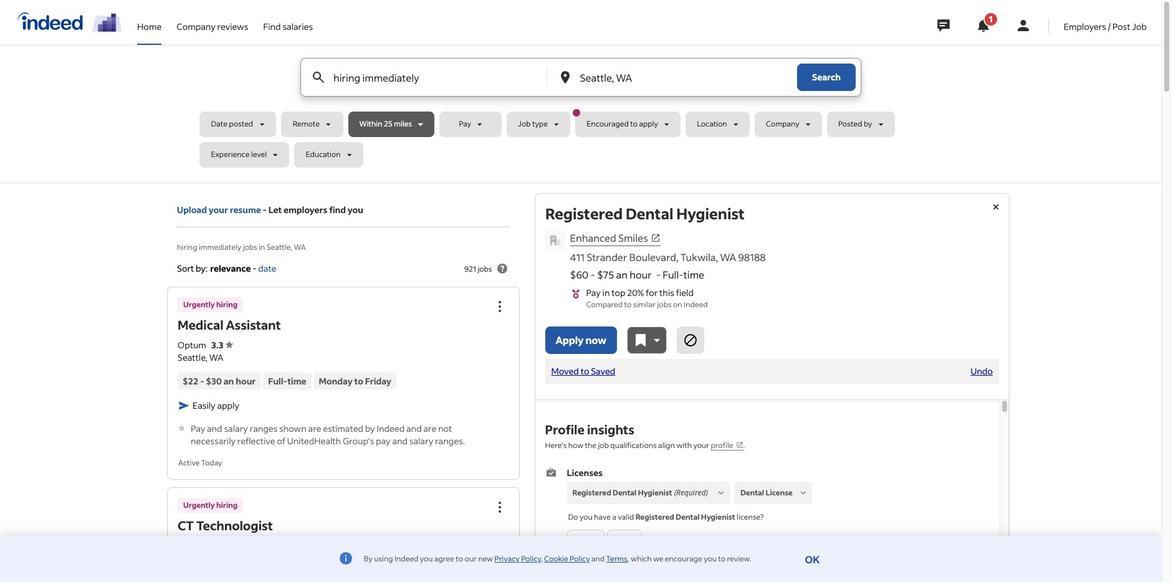 Task type: describe. For each thing, give the bounding box(es) containing it.
profile (opens in a new window) image
[[736, 441, 744, 449]]

Edit location text field
[[578, 59, 773, 96]]

account image
[[1016, 18, 1031, 33]]

licenses group
[[545, 466, 990, 555]]

3.3 out of five stars rating image
[[211, 339, 233, 351]]

job actions for medical assistant is collapsed image
[[492, 300, 507, 314]]

job actions for ct technologist is collapsed image
[[492, 500, 507, 515]]

2 missing qualification image from the left
[[798, 488, 809, 499]]

not interested image
[[683, 333, 698, 348]]

help icon image
[[495, 261, 510, 276]]



Task type: vqa. For each thing, say whether or not it's contained in the screenshot.
Enhanced Smiles (opens in a new tab) icon
yes



Task type: locate. For each thing, give the bounding box(es) containing it.
search: Job title, keywords, or company text field
[[331, 59, 526, 96]]

primary element
[[0, 0, 1162, 582]]

enhanced smiles (opens in a new tab) image
[[651, 233, 661, 243]]

1 missing qualification image from the left
[[716, 488, 727, 499]]

messages unread count 0 image
[[936, 13, 952, 38]]

0 horizontal spatial missing qualification image
[[716, 488, 727, 499]]

close job details image
[[989, 200, 1004, 214]]

None search field
[[200, 58, 962, 173]]

1 horizontal spatial missing qualification image
[[798, 488, 809, 499]]

at indeed, we're committed to increasing representation of women at all levels of indeed's global workforce to at least 50% by 2030 image
[[92, 13, 122, 32]]

missing qualification image
[[716, 488, 727, 499], [798, 488, 809, 499]]



